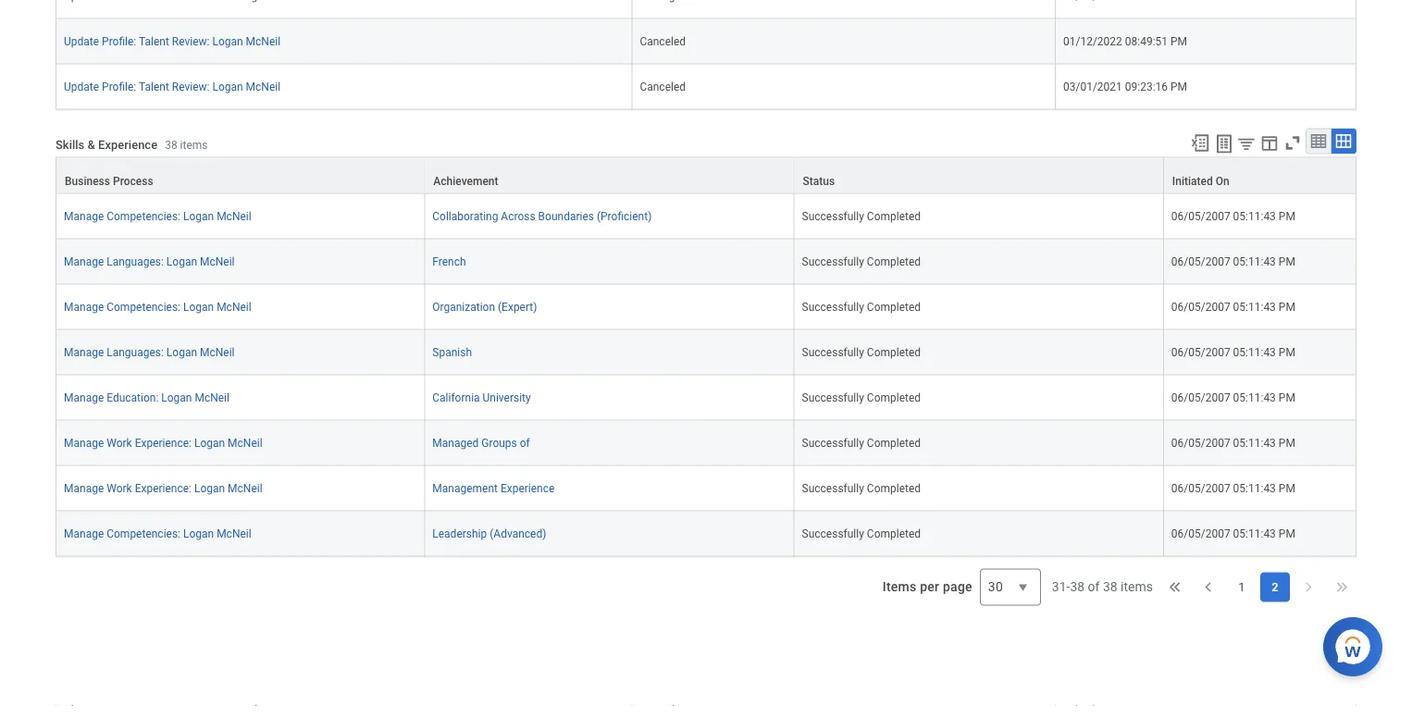 Task type: describe. For each thing, give the bounding box(es) containing it.
1
[[1239, 581, 1246, 595]]

05:11:43 for french
[[1234, 256, 1276, 269]]

1 list
[[1227, 573, 1290, 603]]

chevron right small image
[[1300, 579, 1318, 597]]

pm for organization (expert)
[[1279, 301, 1296, 314]]

1 successfully completed element from the top
[[802, 207, 921, 223]]

manage for leadership (advanced)
[[64, 528, 104, 541]]

manage competencies: logan mcneil link for leadership (advanced)
[[64, 524, 251, 541]]

languages: for spanish
[[107, 346, 164, 359]]

of for 38
[[1088, 580, 1100, 595]]

1 completed from the top
[[867, 210, 921, 223]]

business
[[65, 175, 110, 188]]

fullscreen image
[[1283, 133, 1303, 154]]

completed for california university
[[867, 392, 921, 405]]

pm for spanish
[[1279, 346, 1296, 359]]

review: for first update profile: talent review: logan mcneil link from the bottom
[[172, 81, 210, 94]]

05:11:43 for managed groups of
[[1234, 437, 1276, 450]]

update profile: talent review: logan mcneil for second update profile: talent review: logan mcneil link from the bottom of the page
[[64, 35, 281, 48]]

3 row from the top
[[56, 65, 1357, 110]]

1 canceled element from the top
[[640, 32, 686, 48]]

manage education: logan mcneil link
[[64, 388, 230, 405]]

organization
[[433, 301, 495, 314]]

initiated
[[1173, 175, 1213, 188]]

status button
[[795, 158, 1163, 194]]

row containing manage education: logan mcneil
[[56, 376, 1357, 421]]

spanish link
[[433, 343, 472, 359]]

manage for management experience
[[64, 482, 104, 495]]

06/05/2007 05:11:43 pm for leadership (advanced)
[[1172, 528, 1296, 541]]

5 row from the top
[[56, 195, 1357, 240]]

pm for french
[[1279, 256, 1296, 269]]

california university
[[433, 392, 531, 405]]

chevron left small image
[[1200, 579, 1218, 597]]

7 successfully completed element from the top
[[802, 479, 921, 495]]

completed for spanish
[[867, 346, 921, 359]]

manage work experience: logan mcneil link for managed groups of
[[64, 433, 263, 450]]

update for first update profile: talent review: logan mcneil link from the bottom
[[64, 81, 99, 94]]

1 05:11:43 from the top
[[1234, 210, 1276, 223]]

successfully completed element for french
[[802, 252, 921, 269]]

2 canceled element from the top
[[640, 77, 686, 94]]

06/05/2007 for managed groups of
[[1172, 437, 1231, 450]]

management experience
[[433, 482, 555, 495]]

2 update profile: talent review: logan mcneil link from the top
[[64, 77, 281, 94]]

09:23:16
[[1125, 81, 1168, 94]]

1 06/05/2007 05:11:43 pm from the top
[[1172, 210, 1296, 223]]

business process button
[[56, 158, 424, 194]]

1 horizontal spatial 38
[[1070, 580, 1085, 595]]

table image
[[1310, 132, 1328, 151]]

update for second update profile: talent review: logan mcneil link from the bottom of the page
[[64, 35, 99, 48]]

manage for california university
[[64, 392, 104, 405]]

experience inside row
[[501, 482, 555, 495]]

initiated on
[[1173, 175, 1230, 188]]

11 row from the top
[[56, 467, 1357, 512]]

06/05/2007 for california university
[[1172, 392, 1231, 405]]

successfully for french
[[802, 256, 864, 269]]

successfully completed element for organization (expert)
[[802, 297, 921, 314]]

06/05/2007 for leadership (advanced)
[[1172, 528, 1231, 541]]

work for management
[[107, 482, 132, 495]]

manage competencies: logan mcneil link for organization (expert)
[[64, 297, 251, 314]]

manage languages: logan mcneil for french
[[64, 256, 235, 269]]

click to view/edit grid preferences image
[[1260, 133, 1280, 154]]

31-
[[1052, 580, 1070, 595]]

1 update profile: talent review: logan mcneil link from the top
[[64, 32, 281, 48]]

successfully completed element for california university
[[802, 388, 921, 405]]

successfully completed element for spanish
[[802, 343, 921, 359]]

languages: for french
[[107, 256, 164, 269]]

06/05/2007 for spanish
[[1172, 346, 1231, 359]]

successfully for managed groups of
[[802, 437, 864, 450]]

skills & experience 38 items
[[56, 138, 208, 152]]

management
[[433, 482, 498, 495]]

38 for experience
[[165, 139, 177, 152]]

1 row from the top
[[56, 0, 1357, 20]]

(advanced)
[[490, 528, 546, 541]]

collaborating across boundaries (proficient) link
[[433, 207, 652, 223]]

row containing business process
[[56, 158, 1357, 195]]

achievement
[[433, 175, 498, 188]]

manage competencies: logan mcneil for organization
[[64, 301, 251, 314]]

manage work experience: logan mcneil for managed
[[64, 437, 263, 450]]

leadership
[[433, 528, 487, 541]]

1 competencies: from the top
[[107, 210, 181, 223]]

2 canceled from the top
[[640, 81, 686, 94]]

2 talent from the top
[[139, 81, 169, 94]]

successfully for leadership (advanced)
[[802, 528, 864, 541]]

6 row from the top
[[56, 240, 1357, 285]]

items per page
[[883, 580, 973, 595]]

manage work experience: logan mcneil link for management experience
[[64, 479, 263, 495]]

experience: for managed groups of
[[135, 437, 192, 450]]

successfully completed for french
[[802, 256, 921, 269]]

1 successfully from the top
[[802, 210, 864, 223]]

work for managed
[[107, 437, 132, 450]]

7 successfully completed from the top
[[802, 482, 921, 495]]

boundaries
[[538, 210, 594, 223]]

06/05/2007 05:11:43 pm for california university
[[1172, 392, 1296, 405]]

31-38 of 38 items status
[[1052, 579, 1153, 597]]



Task type: vqa. For each thing, say whether or not it's contained in the screenshot.


Task type: locate. For each thing, give the bounding box(es) containing it.
2 experience: from the top
[[135, 482, 192, 495]]

5 06/05/2007 from the top
[[1172, 392, 1231, 405]]

manage languages: logan mcneil link down process
[[64, 252, 235, 269]]

1 horizontal spatial items
[[1121, 580, 1153, 595]]

06/05/2007 for organization (expert)
[[1172, 301, 1231, 314]]

successfully for organization (expert)
[[802, 301, 864, 314]]

of right the '31-' at right bottom
[[1088, 580, 1100, 595]]

0 horizontal spatial 38
[[165, 139, 177, 152]]

canceled element
[[640, 32, 686, 48], [640, 77, 686, 94]]

items up business process popup button at top
[[180, 139, 208, 152]]

manage languages: logan mcneil link up 'manage education: logan mcneil' link
[[64, 343, 235, 359]]

2 05:11:43 from the top
[[1234, 256, 1276, 269]]

1 review: from the top
[[172, 35, 210, 48]]

items for skills & experience 38 items
[[180, 139, 208, 152]]

6 05:11:43 from the top
[[1234, 437, 1276, 450]]

2 manage competencies: logan mcneil from the top
[[64, 301, 251, 314]]

pagination element
[[1052, 558, 1357, 618]]

chevron 2x right small image
[[1333, 579, 1351, 597]]

4 completed from the top
[[867, 346, 921, 359]]

organization (expert) link
[[433, 297, 537, 314]]

manage languages: logan mcneil
[[64, 256, 235, 269], [64, 346, 235, 359]]

achievement button
[[425, 158, 794, 194]]

0 vertical spatial experience
[[98, 138, 158, 152]]

6 06/05/2007 from the top
[[1172, 437, 1231, 450]]

6 successfully from the top
[[802, 437, 864, 450]]

1 vertical spatial update
[[64, 81, 99, 94]]

0 vertical spatial competencies:
[[107, 210, 181, 223]]

1 vertical spatial manage work experience: logan mcneil
[[64, 482, 263, 495]]

university
[[483, 392, 531, 405]]

talent
[[139, 35, 169, 48], [139, 81, 169, 94]]

7 06/05/2007 from the top
[[1172, 482, 1231, 495]]

8 successfully completed element from the top
[[802, 524, 921, 541]]

1 manage languages: logan mcneil from the top
[[64, 256, 235, 269]]

manage
[[64, 210, 104, 223], [64, 256, 104, 269], [64, 301, 104, 314], [64, 346, 104, 359], [64, 392, 104, 405], [64, 437, 104, 450], [64, 482, 104, 495], [64, 528, 104, 541]]

06/05/2007
[[1172, 210, 1231, 223], [1172, 256, 1231, 269], [1172, 301, 1231, 314], [1172, 346, 1231, 359], [1172, 392, 1231, 405], [1172, 437, 1231, 450], [1172, 482, 1231, 495], [1172, 528, 1231, 541]]

0 vertical spatial experience:
[[135, 437, 192, 450]]

1 vertical spatial manage competencies: logan mcneil link
[[64, 297, 251, 314]]

5 successfully completed element from the top
[[802, 388, 921, 405]]

12 row from the top
[[56, 512, 1357, 557]]

work
[[107, 437, 132, 450], [107, 482, 132, 495]]

manage languages: logan mcneil link
[[64, 252, 235, 269], [64, 343, 235, 359]]

2 successfully completed from the top
[[802, 256, 921, 269]]

manage for french
[[64, 256, 104, 269]]

06/05/2007 for french
[[1172, 256, 1231, 269]]

successfully completed for managed groups of
[[802, 437, 921, 450]]

1 vertical spatial manage languages: logan mcneil link
[[64, 343, 235, 359]]

groups
[[482, 437, 517, 450]]

1 manage competencies: logan mcneil from the top
[[64, 210, 251, 223]]

8 manage from the top
[[64, 528, 104, 541]]

1 talent from the top
[[139, 35, 169, 48]]

successfully completed for leadership (advanced)
[[802, 528, 921, 541]]

on
[[1216, 175, 1230, 188]]

manage education: logan mcneil
[[64, 392, 230, 405]]

successfully for spanish
[[802, 346, 864, 359]]

38
[[165, 139, 177, 152], [1070, 580, 1085, 595], [1103, 580, 1118, 595]]

3 competencies: from the top
[[107, 528, 181, 541]]

manage competencies: logan mcneil link
[[64, 207, 251, 223], [64, 297, 251, 314], [64, 524, 251, 541]]

process
[[113, 175, 153, 188]]

organization (expert)
[[433, 301, 537, 314]]

education:
[[107, 392, 159, 405]]

0 vertical spatial manage languages: logan mcneil
[[64, 256, 235, 269]]

3 manage from the top
[[64, 301, 104, 314]]

5 successfully from the top
[[802, 392, 864, 405]]

01/12/2022
[[1064, 35, 1123, 48]]

2 successfully completed element from the top
[[802, 252, 921, 269]]

05:11:43 for leadership (advanced)
[[1234, 528, 1276, 541]]

1 manage competencies: logan mcneil link from the top
[[64, 207, 251, 223]]

successfully completed for california university
[[802, 392, 921, 405]]

0 vertical spatial update profile: talent review: logan mcneil
[[64, 35, 281, 48]]

profile: for second update profile: talent review: logan mcneil link from the bottom of the page
[[102, 35, 136, 48]]

3 manage competencies: logan mcneil link from the top
[[64, 524, 251, 541]]

5 05:11:43 from the top
[[1234, 392, 1276, 405]]

manage work experience: logan mcneil link
[[64, 433, 263, 450], [64, 479, 263, 495]]

manage languages: logan mcneil up 'manage education: logan mcneil' link
[[64, 346, 235, 359]]

export to excel image
[[1190, 133, 1211, 154]]

1 vertical spatial canceled
[[640, 81, 686, 94]]

0 vertical spatial manage languages: logan mcneil link
[[64, 252, 235, 269]]

0 vertical spatial profile:
[[102, 35, 136, 48]]

7 06/05/2007 05:11:43 pm from the top
[[1172, 482, 1296, 495]]

31-38 of 38 items
[[1052, 580, 1153, 595]]

06/05/2007 05:11:43 pm for management experience
[[1172, 482, 1296, 495]]

5 06/05/2007 05:11:43 pm from the top
[[1172, 392, 1296, 405]]

5 manage from the top
[[64, 392, 104, 405]]

managed groups of
[[433, 437, 530, 450]]

&
[[88, 138, 95, 152]]

3 05:11:43 from the top
[[1234, 301, 1276, 314]]

mcneil
[[246, 35, 281, 48], [246, 81, 281, 94], [217, 210, 251, 223], [200, 256, 235, 269], [217, 301, 251, 314], [200, 346, 235, 359], [195, 392, 230, 405], [228, 437, 263, 450], [228, 482, 263, 495], [217, 528, 251, 541]]

experience right "&"
[[98, 138, 158, 152]]

0 horizontal spatial experience
[[98, 138, 158, 152]]

french link
[[433, 252, 466, 269]]

managed groups of link
[[433, 433, 530, 450]]

0 vertical spatial manage competencies: logan mcneil
[[64, 210, 251, 223]]

2 06/05/2007 from the top
[[1172, 256, 1231, 269]]

7 row from the top
[[56, 285, 1357, 331]]

4 successfully completed element from the top
[[802, 343, 921, 359]]

(expert)
[[498, 301, 537, 314]]

items per page element
[[880, 558, 1041, 618]]

items
[[883, 580, 917, 595]]

leadership (advanced)
[[433, 528, 546, 541]]

select to filter grid data image
[[1237, 134, 1257, 154]]

update profile: talent review: logan mcneil
[[64, 35, 281, 48], [64, 81, 281, 94]]

0 vertical spatial items
[[180, 139, 208, 152]]

profile: for first update profile: talent review: logan mcneil link from the bottom
[[102, 81, 136, 94]]

3 successfully completed from the top
[[802, 301, 921, 314]]

manage for organization (expert)
[[64, 301, 104, 314]]

05:11:43 for organization (expert)
[[1234, 301, 1276, 314]]

1 vertical spatial experience:
[[135, 482, 192, 495]]

business process
[[65, 175, 153, 188]]

status
[[803, 175, 835, 188]]

collaborating across boundaries (proficient)
[[433, 210, 652, 223]]

0 horizontal spatial items
[[180, 139, 208, 152]]

of for groups
[[520, 437, 530, 450]]

01/12/2022 08:49:51 pm
[[1064, 35, 1188, 48]]

successfully for california university
[[802, 392, 864, 405]]

initiated on button
[[1164, 158, 1356, 194]]

1 manage from the top
[[64, 210, 104, 223]]

2 vertical spatial manage competencies: logan mcneil link
[[64, 524, 251, 541]]

05:11:43 for management experience
[[1234, 482, 1276, 495]]

0 vertical spatial manage competencies: logan mcneil link
[[64, 207, 251, 223]]

8 row from the top
[[56, 331, 1357, 376]]

completed for managed groups of
[[867, 437, 921, 450]]

2 work from the top
[[107, 482, 132, 495]]

2 vertical spatial manage competencies: logan mcneil
[[64, 528, 251, 541]]

manage languages: logan mcneil down process
[[64, 256, 235, 269]]

8 successfully from the top
[[802, 528, 864, 541]]

successfully completed for organization (expert)
[[802, 301, 921, 314]]

4 row from the top
[[56, 158, 1357, 195]]

7 successfully from the top
[[802, 482, 864, 495]]

0 vertical spatial languages:
[[107, 256, 164, 269]]

5 successfully completed from the top
[[802, 392, 921, 405]]

1 manage work experience: logan mcneil from the top
[[64, 437, 263, 450]]

collaborating
[[433, 210, 498, 223]]

1 manage work experience: logan mcneil link from the top
[[64, 433, 263, 450]]

2 completed from the top
[[867, 256, 921, 269]]

2 update from the top
[[64, 81, 99, 94]]

canceled
[[640, 35, 686, 48], [640, 81, 686, 94]]

california university link
[[433, 388, 531, 405]]

1 vertical spatial languages:
[[107, 346, 164, 359]]

of
[[520, 437, 530, 450], [1088, 580, 1100, 595]]

0 vertical spatial review:
[[172, 35, 210, 48]]

pm for managed groups of
[[1279, 437, 1296, 450]]

(proficient)
[[597, 210, 652, 223]]

manage languages: logan mcneil for spanish
[[64, 346, 235, 359]]

1 button
[[1227, 573, 1257, 603]]

1 vertical spatial update profile: talent review: logan mcneil
[[64, 81, 281, 94]]

2 update profile: talent review: logan mcneil from the top
[[64, 81, 281, 94]]

0 vertical spatial work
[[107, 437, 132, 450]]

0 vertical spatial of
[[520, 437, 530, 450]]

1 languages: from the top
[[107, 256, 164, 269]]

4 successfully from the top
[[802, 346, 864, 359]]

pm
[[1171, 35, 1188, 48], [1171, 81, 1188, 94], [1279, 210, 1296, 223], [1279, 256, 1296, 269], [1279, 301, 1296, 314], [1279, 346, 1296, 359], [1279, 392, 1296, 405], [1279, 437, 1296, 450], [1279, 482, 1296, 495], [1279, 528, 1296, 541]]

pm for management experience
[[1279, 482, 1296, 495]]

7 completed from the top
[[867, 482, 921, 495]]

toolbar
[[1182, 129, 1357, 158]]

38 inside skills & experience 38 items
[[165, 139, 177, 152]]

update
[[64, 35, 99, 48], [64, 81, 99, 94]]

logan
[[212, 35, 243, 48], [212, 81, 243, 94], [183, 210, 214, 223], [166, 256, 197, 269], [183, 301, 214, 314], [166, 346, 197, 359], [161, 392, 192, 405], [194, 437, 225, 450], [194, 482, 225, 495], [183, 528, 214, 541]]

1 vertical spatial manage work experience: logan mcneil link
[[64, 479, 263, 495]]

0 vertical spatial talent
[[139, 35, 169, 48]]

manage competencies: logan mcneil for leadership
[[64, 528, 251, 541]]

1 work from the top
[[107, 437, 132, 450]]

1 vertical spatial work
[[107, 482, 132, 495]]

05:11:43 for california university
[[1234, 392, 1276, 405]]

06/05/2007 05:11:43 pm for french
[[1172, 256, 1296, 269]]

manage work experience: logan mcneil for management
[[64, 482, 263, 495]]

06/05/2007 05:11:43 pm for organization (expert)
[[1172, 301, 1296, 314]]

6 06/05/2007 05:11:43 pm from the top
[[1172, 437, 1296, 450]]

languages: down process
[[107, 256, 164, 269]]

california
[[433, 392, 480, 405]]

managed
[[433, 437, 479, 450]]

row
[[56, 0, 1357, 20], [56, 20, 1357, 65], [56, 65, 1357, 110], [56, 158, 1357, 195], [56, 195, 1357, 240], [56, 240, 1357, 285], [56, 285, 1357, 331], [56, 331, 1357, 376], [56, 376, 1357, 421], [56, 421, 1357, 467], [56, 467, 1357, 512], [56, 512, 1357, 557]]

38 for of
[[1103, 580, 1118, 595]]

french
[[433, 256, 466, 269]]

2 successfully from the top
[[802, 256, 864, 269]]

1 vertical spatial competencies:
[[107, 301, 181, 314]]

4 manage from the top
[[64, 346, 104, 359]]

manage languages: logan mcneil link for french
[[64, 252, 235, 269]]

1 vertical spatial talent
[[139, 81, 169, 94]]

successfully completed element for leadership (advanced)
[[802, 524, 921, 541]]

export to worksheets image
[[1214, 133, 1236, 156]]

competencies:
[[107, 210, 181, 223], [107, 301, 181, 314], [107, 528, 181, 541]]

05:11:43 for spanish
[[1234, 346, 1276, 359]]

successfully completed for spanish
[[802, 346, 921, 359]]

2 manage languages: logan mcneil from the top
[[64, 346, 235, 359]]

4 06/05/2007 05:11:43 pm from the top
[[1172, 346, 1296, 359]]

profile:
[[102, 35, 136, 48], [102, 81, 136, 94]]

pm for california university
[[1279, 392, 1296, 405]]

2 row from the top
[[56, 20, 1357, 65]]

2 06/05/2007 05:11:43 pm from the top
[[1172, 256, 1296, 269]]

completed
[[867, 210, 921, 223], [867, 256, 921, 269], [867, 301, 921, 314], [867, 346, 921, 359], [867, 392, 921, 405], [867, 437, 921, 450], [867, 482, 921, 495], [867, 528, 921, 541]]

review:
[[172, 35, 210, 48], [172, 81, 210, 94]]

0 horizontal spatial of
[[520, 437, 530, 450]]

successfully
[[802, 210, 864, 223], [802, 256, 864, 269], [802, 301, 864, 314], [802, 346, 864, 359], [802, 392, 864, 405], [802, 437, 864, 450], [802, 482, 864, 495], [802, 528, 864, 541]]

in progress element
[[640, 0, 696, 3]]

experience:
[[135, 437, 192, 450], [135, 482, 192, 495]]

successfully completed element for managed groups of
[[802, 433, 921, 450]]

manage competencies: logan mcneil
[[64, 210, 251, 223], [64, 301, 251, 314], [64, 528, 251, 541]]

2 profile: from the top
[[102, 81, 136, 94]]

1 canceled from the top
[[640, 35, 686, 48]]

completed for organization (expert)
[[867, 301, 921, 314]]

1 horizontal spatial of
[[1088, 580, 1100, 595]]

1 vertical spatial profile:
[[102, 81, 136, 94]]

6 successfully completed from the top
[[802, 437, 921, 450]]

experience
[[98, 138, 158, 152], [501, 482, 555, 495]]

update profile: talent review: logan mcneil link
[[64, 32, 281, 48], [64, 77, 281, 94]]

1 horizontal spatial experience
[[501, 482, 555, 495]]

1 update from the top
[[64, 35, 99, 48]]

update profile: talent review: logan mcneil for first update profile: talent review: logan mcneil link from the bottom
[[64, 81, 281, 94]]

leadership (advanced) link
[[433, 524, 546, 541]]

experience: for management experience
[[135, 482, 192, 495]]

items
[[180, 139, 208, 152], [1121, 580, 1153, 595]]

spanish
[[433, 346, 472, 359]]

0 vertical spatial manage work experience: logan mcneil link
[[64, 433, 263, 450]]

manage for spanish
[[64, 346, 104, 359]]

1 vertical spatial manage competencies: logan mcneil
[[64, 301, 251, 314]]

per
[[920, 580, 940, 595]]

1 vertical spatial items
[[1121, 580, 1153, 595]]

page
[[943, 580, 973, 595]]

1 profile: from the top
[[102, 35, 136, 48]]

6 completed from the top
[[867, 437, 921, 450]]

expand table image
[[1335, 132, 1353, 151]]

languages: up 'manage education: logan mcneil' link
[[107, 346, 164, 359]]

0 vertical spatial manage work experience: logan mcneil
[[64, 437, 263, 450]]

8 completed from the top
[[867, 528, 921, 541]]

10 row from the top
[[56, 421, 1357, 467]]

2 manage work experience: logan mcneil from the top
[[64, 482, 263, 495]]

2 manage languages: logan mcneil link from the top
[[64, 343, 235, 359]]

skills
[[56, 138, 85, 152]]

8 successfully completed from the top
[[802, 528, 921, 541]]

2 competencies: from the top
[[107, 301, 181, 314]]

6 successfully completed element from the top
[[802, 433, 921, 450]]

4 successfully completed from the top
[[802, 346, 921, 359]]

1 experience: from the top
[[135, 437, 192, 450]]

chevron 2x left small image
[[1166, 579, 1185, 597]]

languages:
[[107, 256, 164, 269], [107, 346, 164, 359]]

of right groups at the left of page
[[520, 437, 530, 450]]

0 vertical spatial canceled element
[[640, 32, 686, 48]]

successfully completed element
[[802, 207, 921, 223], [802, 252, 921, 269], [802, 297, 921, 314], [802, 343, 921, 359], [802, 388, 921, 405], [802, 433, 921, 450], [802, 479, 921, 495], [802, 524, 921, 541]]

7 05:11:43 from the top
[[1234, 482, 1276, 495]]

2 vertical spatial competencies:
[[107, 528, 181, 541]]

06/05/2007 for management experience
[[1172, 482, 1231, 495]]

experience up (advanced) on the bottom left of the page
[[501, 482, 555, 495]]

3 manage competencies: logan mcneil from the top
[[64, 528, 251, 541]]

items inside status
[[1121, 580, 1153, 595]]

3 successfully completed element from the top
[[802, 297, 921, 314]]

03/01/2021
[[1064, 81, 1123, 94]]

1 vertical spatial review:
[[172, 81, 210, 94]]

1 vertical spatial manage languages: logan mcneil
[[64, 346, 235, 359]]

manage languages: logan mcneil link for spanish
[[64, 343, 235, 359]]

items left chevron 2x left small icon
[[1121, 580, 1153, 595]]

0 vertical spatial update profile: talent review: logan mcneil link
[[64, 32, 281, 48]]

1 vertical spatial of
[[1088, 580, 1100, 595]]

1 vertical spatial experience
[[501, 482, 555, 495]]

3 06/05/2007 05:11:43 pm from the top
[[1172, 301, 1296, 314]]

08:49:51
[[1125, 35, 1168, 48]]

05:11:43
[[1234, 210, 1276, 223], [1234, 256, 1276, 269], [1234, 301, 1276, 314], [1234, 346, 1276, 359], [1234, 392, 1276, 405], [1234, 437, 1276, 450], [1234, 482, 1276, 495], [1234, 528, 1276, 541]]

2 horizontal spatial 38
[[1103, 580, 1118, 595]]

1 successfully completed from the top
[[802, 210, 921, 223]]

across
[[501, 210, 536, 223]]

2 manage competencies: logan mcneil link from the top
[[64, 297, 251, 314]]

06/05/2007 05:11:43 pm for managed groups of
[[1172, 437, 1296, 450]]

competencies: for organization
[[107, 301, 181, 314]]

of inside status
[[1088, 580, 1100, 595]]

6 manage from the top
[[64, 437, 104, 450]]

1 06/05/2007 from the top
[[1172, 210, 1231, 223]]

1 update profile: talent review: logan mcneil from the top
[[64, 35, 281, 48]]

2 review: from the top
[[172, 81, 210, 94]]

successfully completed
[[802, 210, 921, 223], [802, 256, 921, 269], [802, 301, 921, 314], [802, 346, 921, 359], [802, 392, 921, 405], [802, 437, 921, 450], [802, 482, 921, 495], [802, 528, 921, 541]]

manage for managed groups of
[[64, 437, 104, 450]]

pm for leadership (advanced)
[[1279, 528, 1296, 541]]

manage work experience: logan mcneil
[[64, 437, 263, 450], [64, 482, 263, 495]]

06/05/2007 05:11:43 pm
[[1172, 210, 1296, 223], [1172, 256, 1296, 269], [1172, 301, 1296, 314], [1172, 346, 1296, 359], [1172, 392, 1296, 405], [1172, 437, 1296, 450], [1172, 482, 1296, 495], [1172, 528, 1296, 541]]

2 languages: from the top
[[107, 346, 164, 359]]

competencies: for leadership
[[107, 528, 181, 541]]

2 manage from the top
[[64, 256, 104, 269]]

completed for french
[[867, 256, 921, 269]]

5 completed from the top
[[867, 392, 921, 405]]

items inside skills & experience 38 items
[[180, 139, 208, 152]]

items for 31-38 of 38 items
[[1121, 580, 1153, 595]]

management experience link
[[433, 479, 555, 495]]

1 vertical spatial canceled element
[[640, 77, 686, 94]]

8 06/05/2007 05:11:43 pm from the top
[[1172, 528, 1296, 541]]

8 05:11:43 from the top
[[1234, 528, 1276, 541]]

0 vertical spatial update
[[64, 35, 99, 48]]

06/05/2007 05:11:43 pm for spanish
[[1172, 346, 1296, 359]]

review: for second update profile: talent review: logan mcneil link from the bottom of the page
[[172, 35, 210, 48]]

1 vertical spatial update profile: talent review: logan mcneil link
[[64, 77, 281, 94]]

0 vertical spatial canceled
[[640, 35, 686, 48]]

completed for leadership (advanced)
[[867, 528, 921, 541]]

03/01/2021 09:23:16 pm
[[1064, 81, 1188, 94]]



